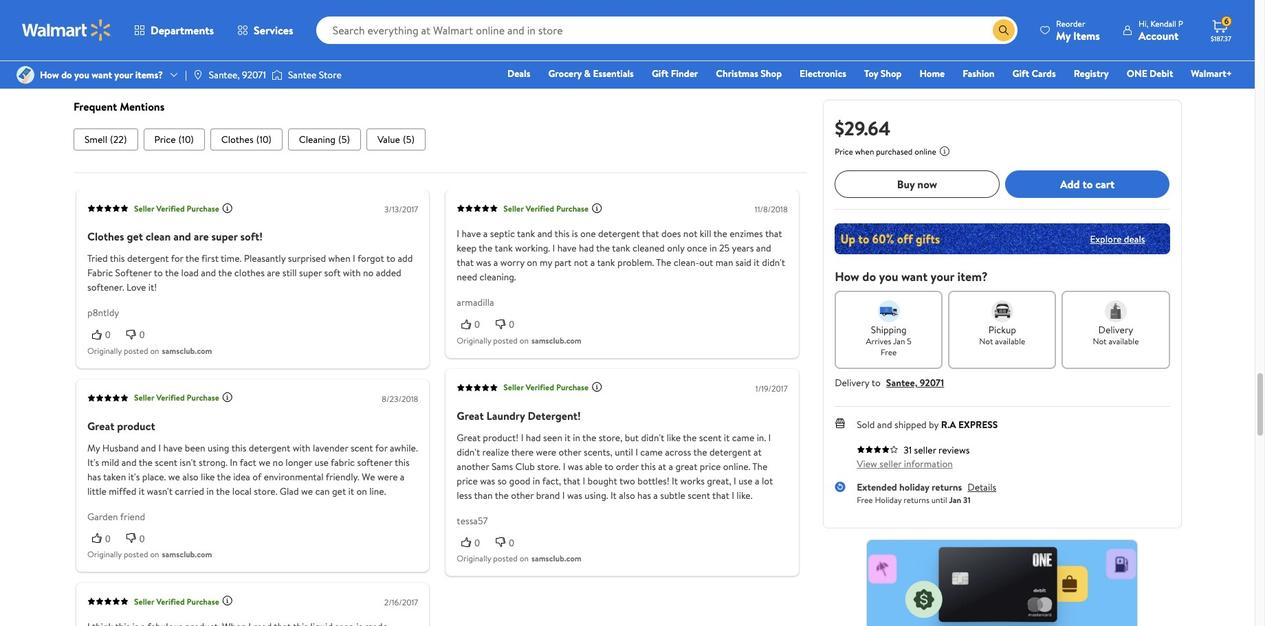 Task type: describe. For each thing, give the bounding box(es) containing it.
home link
[[913, 66, 951, 81]]

cleaning (5)
[[299, 133, 350, 146]]

reorder my items
[[1056, 18, 1100, 43]]

and right sold
[[877, 418, 892, 432]]

and up working.
[[537, 227, 552, 240]]

 image for santee store
[[272, 68, 283, 82]]

1 vertical spatial at
[[658, 459, 666, 473]]

verified for get
[[156, 202, 184, 214]]

$29.64
[[835, 115, 891, 142]]

extended holiday returns details free holiday returns until jan 31
[[857, 481, 996, 506]]

delivery for not
[[1099, 323, 1133, 337]]

mild
[[101, 455, 119, 469]]

originally posted on samsclub.com up the items?
[[101, 33, 226, 45]]

gift cards
[[1013, 67, 1056, 80]]

detergent inside great product! i had seen it in the store, but didn't like the scent it came in. i didn't realize there were other scents, until i came across the detergent at another sams club store.  i was able to order this at a great price online.   the price was so good in fact, that i bought two bottles!  it works great, i use a lot less than the other brand i was using. it also has a subtle scent that i like.
[[709, 445, 751, 459]]

posted for tessa57
[[493, 553, 517, 564]]

samsclub.com for garden friend
[[162, 548, 212, 560]]

it down friendly.
[[348, 484, 354, 498]]

0 vertical spatial came
[[732, 431, 754, 444]]

lavender
[[313, 441, 348, 455]]

store. inside 'my husband and i have been using this detergent with lavender scent for awhile. it's mild and the scent isn't strong. in fact we no longer use fabric softener this has taken it's place. we also like the idea of environmental friendly.  we were a little miffed it wasn't carried in the local store. glad we can get it on line.'
[[254, 484, 277, 498]]

originally for tessa57
[[456, 553, 491, 564]]

2 vertical spatial we
[[301, 484, 313, 498]]

friendly.
[[325, 470, 359, 483]]

i have a septic tank and this is one detergent that does not kill the enzimes that keep the tank working. i have had the tank cleaned only once in 25 years and that was a worry on my part not a tank problem. the clean-out man said it didn't need cleaning.
[[456, 227, 785, 284]]

great,
[[707, 474, 731, 488]]

grocery & essentials
[[548, 67, 634, 80]]

man
[[715, 256, 733, 269]]

0 vertical spatial when
[[855, 146, 874, 157]]

scent up place.
[[155, 455, 177, 469]]

tank down septic
[[494, 241, 513, 255]]

load
[[181, 266, 198, 280]]

(5) for value (5)
[[403, 133, 414, 146]]

first
[[201, 252, 218, 265]]

available for delivery
[[1109, 336, 1139, 347]]

explore deals link
[[1085, 227, 1151, 251]]

purchase for great product
[[186, 392, 219, 403]]

0 vertical spatial garden
[[101, 11, 131, 25]]

seller for view
[[880, 457, 902, 471]]

0 vertical spatial garden friend
[[101, 11, 159, 25]]

your for items?
[[114, 68, 133, 82]]

time.
[[220, 252, 241, 265]]

i right brand
[[562, 488, 565, 502]]

0 down little
[[105, 533, 110, 544]]

that down 11/8/2018
[[765, 227, 782, 240]]

place.
[[142, 470, 166, 483]]

gift for gift cards
[[1013, 67, 1029, 80]]

with inside tried this detergent for the first time.  pleasantly surprised when i forgot to add fabric softener to the load and the clothes are still super soft with no added softener.    love it!
[[343, 266, 360, 280]]

and right clean
[[173, 229, 191, 244]]

pickup not available
[[979, 323, 1025, 347]]

that up cleaned
[[642, 227, 659, 240]]

electronics
[[800, 67, 846, 80]]

0 horizontal spatial 31
[[904, 444, 912, 457]]

it's
[[128, 470, 140, 483]]

a left septic
[[483, 227, 487, 240]]

view seller information link
[[857, 457, 953, 471]]

price (10)
[[154, 133, 193, 146]]

want for item?
[[901, 268, 928, 285]]

like inside great product! i had seen it in the store, but didn't like the scent it came in. i didn't realize there were other scents, until i came across the detergent at another sams club store.  i was able to order this at a great price online.   the price was so good in fact, that i bought two bottles!  it works great, i use a lot less than the other brand i was using. it also has a subtle scent that i like.
[[666, 431, 680, 444]]

seller for 31
[[914, 444, 936, 457]]

3.8387 stars out of 5, based on 31 seller reviews element
[[857, 446, 898, 454]]

0 down armadilla
[[474, 319, 480, 330]]

2/16/2017
[[384, 597, 418, 608]]

scent up great,
[[699, 431, 721, 444]]

worry
[[500, 256, 524, 269]]

r.a
[[941, 418, 956, 432]]

1 horizontal spatial we
[[258, 455, 270, 469]]

fabric
[[87, 266, 113, 280]]

a down one
[[590, 256, 595, 269]]

hi,
[[1139, 18, 1149, 29]]

delivery for to
[[835, 376, 869, 390]]

finder
[[671, 67, 698, 80]]

Walmart Site-Wide search field
[[316, 17, 1018, 44]]

0 vertical spatial at
[[753, 445, 761, 459]]

up to sixty percent off deals. shop now. image
[[835, 223, 1170, 254]]

septic
[[490, 227, 515, 240]]

i up part
[[552, 241, 555, 255]]

add
[[397, 252, 412, 265]]

0 down love
[[139, 329, 144, 340]]

list item containing price
[[143, 128, 204, 150]]

deals link
[[501, 66, 537, 81]]

the inside great product! i had seen it in the store, but didn't like the scent it came in. i didn't realize there were other scents, until i came across the detergent at another sams club store.  i was able to order this at a great price online.   the price was so good in fact, that i bought two bottles!  it works great, i use a lot less than the other brand i was using. it also has a subtle scent that i like.
[[752, 459, 767, 473]]

i up keep at the left
[[456, 227, 459, 240]]

christmas
[[716, 67, 758, 80]]

in right seen
[[573, 431, 580, 444]]

originally for p8ntldy
[[87, 345, 121, 356]]

walmart+
[[1191, 67, 1232, 80]]

was left using.
[[567, 488, 582, 502]]

that down great,
[[712, 488, 729, 502]]

0 vertical spatial 92071
[[242, 68, 266, 82]]

i left like.
[[731, 488, 734, 502]]

on inside i have a septic tank and this is one detergent that does not kill the enzimes that keep the tank working. i have had the tank cleaned only once in 25 years and that was a worry on my part not a tank problem. the clean-out man said it didn't need cleaning.
[[527, 256, 537, 269]]

fact,
[[542, 474, 561, 488]]

6
[[1224, 15, 1229, 27]]

and down product
[[141, 441, 156, 455]]

seller for laundry
[[503, 381, 523, 393]]

intent image for pickup image
[[991, 300, 1013, 322]]

deals
[[1124, 232, 1145, 246]]

list containing smell
[[73, 128, 807, 150]]

explore
[[1090, 232, 1122, 246]]

frequent
[[73, 99, 117, 114]]

store. inside great product! i had seen it in the store, but didn't like the scent it came in. i didn't realize there were other scents, until i came across the detergent at another sams club store.  i was able to order this at a great price online.   the price was so good in fact, that i bought two bottles!  it works great, i use a lot less than the other brand i was using. it also has a subtle scent that i like.
[[537, 459, 560, 473]]

i down but at bottom
[[635, 445, 638, 459]]

seller verified purchase information image for armadilla
[[591, 202, 602, 213]]

it right seen
[[564, 431, 570, 444]]

1 vertical spatial other
[[511, 488, 533, 502]]

gift cards link
[[1006, 66, 1062, 81]]

has inside 'my husband and i have been using this detergent with lavender scent for awhile. it's mild and the scent isn't strong. in fact we no longer use fabric softener this has taken it's place. we also like the idea of environmental friendly.  we were a little miffed it wasn't carried in the local store. glad we can get it on line.'
[[87, 470, 101, 483]]

originally posted on samsclub.com for armadilla
[[456, 334, 581, 346]]

0 vertical spatial super
[[211, 229, 237, 244]]

for inside 'my husband and i have been using this detergent with lavender scent for awhile. it's mild and the scent isn't strong. in fact we no longer use fabric softener this has taken it's place. we also like the idea of environmental friendly.  we were a little miffed it wasn't carried in the local store. glad we can get it on line.'
[[375, 441, 387, 455]]

and right years
[[756, 241, 771, 255]]

a down bottles!
[[653, 488, 658, 502]]

samsclub.com for p8ntldy
[[162, 345, 212, 356]]

purchase for great laundry detergent!
[[556, 381, 588, 393]]

sold
[[857, 418, 875, 432]]

i right 'in.' in the right of the page
[[768, 431, 771, 444]]

product!
[[483, 431, 518, 444]]

it down it's
[[138, 484, 144, 498]]

originally up deals link at the top left
[[503, 19, 538, 30]]

departments button
[[122, 14, 226, 47]]

originally for armadilla
[[456, 334, 491, 346]]

3 seller verified purchase information image from the top
[[222, 595, 233, 606]]

fashion
[[963, 67, 995, 80]]

laundry
[[486, 408, 525, 423]]

husband
[[102, 441, 138, 455]]

0 vertical spatial it
[[672, 474, 678, 488]]

free for extended
[[857, 494, 873, 506]]

holiday
[[899, 481, 929, 494]]

1 vertical spatial price
[[456, 474, 477, 488]]

Search search field
[[316, 17, 1018, 44]]

christmas shop
[[716, 67, 782, 80]]

you for how do you want your items?
[[74, 68, 89, 82]]

essentials
[[593, 67, 634, 80]]

but
[[625, 431, 639, 444]]

originally posted on samsclub.com for garden friend
[[87, 548, 212, 560]]

frequent mentions
[[73, 99, 164, 114]]

gift finder
[[652, 67, 698, 80]]

tank up problem.
[[612, 241, 630, 255]]

tank left problem.
[[597, 256, 615, 269]]

fashion link
[[957, 66, 1001, 81]]

a left great
[[668, 459, 673, 473]]

detergent inside 'my husband and i have been using this detergent with lavender scent for awhile. it's mild and the scent isn't strong. in fact we no longer use fabric softener this has taken it's place. we also like the idea of environmental friendly.  we were a little miffed it wasn't carried in the local store. glad we can get it on line.'
[[248, 441, 290, 455]]

0 vertical spatial friend
[[134, 11, 159, 25]]

i left "able"
[[563, 459, 565, 473]]

originally up the how do you want your items?
[[101, 33, 135, 45]]

0 vertical spatial price
[[700, 459, 721, 473]]

31 inside extended holiday returns details free holiday returns until jan 31
[[963, 494, 971, 506]]

a up cleaning.
[[493, 256, 498, 269]]

that down keep at the left
[[456, 256, 473, 269]]

1 horizontal spatial have
[[461, 227, 481, 240]]

originally for garden friend
[[87, 548, 121, 560]]

1 vertical spatial garden
[[87, 510, 118, 523]]

|
[[185, 68, 187, 82]]

smell (22)
[[84, 133, 127, 146]]

no inside 'my husband and i have been using this detergent with lavender scent for awhile. it's mild and the scent isn't strong. in fact we no longer use fabric softener this has taken it's place. we also like the idea of environmental friendly.  we were a little miffed it wasn't carried in the local store. glad we can get it on line.'
[[272, 455, 283, 469]]

tank up working.
[[517, 227, 535, 240]]

armadilla
[[456, 296, 494, 309]]

this inside i have a septic tank and this is one detergent that does not kill the enzimes that keep the tank working. i have had the tank cleaned only once in 25 years and that was a worry on my part not a tank problem. the clean-out man said it didn't need cleaning.
[[554, 227, 569, 240]]

another
[[456, 459, 489, 473]]

smell
[[84, 133, 107, 146]]

a left lot
[[755, 474, 759, 488]]

working.
[[515, 241, 550, 255]]

two
[[619, 474, 635, 488]]

list item containing clothes
[[210, 128, 282, 150]]

posted for armadilla
[[493, 334, 517, 346]]

glad
[[279, 484, 298, 498]]

longer
[[285, 455, 312, 469]]

pickup
[[989, 323, 1016, 337]]

&
[[584, 67, 591, 80]]

1 horizontal spatial not
[[683, 227, 697, 240]]

0 vertical spatial get
[[126, 229, 143, 244]]

walmart image
[[22, 19, 111, 41]]

had inside great product! i had seen it in the store, but didn't like the scent it came in. i didn't realize there were other scents, until i came across the detergent at another sams club store.  i was able to order this at a great price online.   the price was so good in fact, that i bought two bottles!  it works great, i use a lot less than the other brand i was using. it also has a subtle scent that i like.
[[526, 431, 541, 444]]

0 horizontal spatial santee,
[[209, 68, 240, 82]]

like.
[[736, 488, 752, 502]]

like inside 'my husband and i have been using this detergent with lavender scent for awhile. it's mild and the scent isn't strong. in fact we no longer use fabric softener this has taken it's place. we also like the idea of environmental friendly.  we were a little miffed it wasn't carried in the local store. glad we can get it on line.'
[[200, 470, 215, 483]]

your for item?
[[931, 268, 955, 285]]

11/8/2018
[[754, 203, 787, 215]]

value
[[377, 133, 400, 146]]

0 down it's
[[139, 533, 144, 544]]

0 horizontal spatial are
[[193, 229, 208, 244]]

purchase for clothes get clean and are super soft!
[[186, 202, 219, 214]]

was left so
[[480, 474, 495, 488]]

tried this detergent for the first time.  pleasantly surprised when i forgot to add fabric softener to the load and the clothes are still super soft with no added softener.    love it!
[[87, 252, 412, 294]]

need
[[456, 270, 477, 284]]

originally posted on samsclub.com for p8ntldy
[[87, 345, 212, 356]]

and up it's
[[121, 455, 136, 469]]

of
[[252, 470, 261, 483]]

cleaned
[[632, 241, 664, 255]]

this up in on the left
[[231, 441, 246, 455]]

scent down 'works'
[[687, 488, 710, 502]]

price for price when purchased online
[[835, 146, 853, 157]]

great for great laundry detergent!
[[456, 408, 484, 423]]

list item containing cleaning
[[288, 128, 361, 150]]

jan inside shipping arrives jan 5 free
[[893, 336, 905, 347]]

great product! i had seen it in the store, but didn't like the scent it came in. i didn't realize there were other scents, until i came across the detergent at another sams club store.  i was able to order this at a great price online.   the price was so good in fact, that i bought two bottles!  it works great, i use a lot less than the other brand i was using. it also has a subtle scent that i like.
[[456, 431, 773, 502]]

kendall
[[1151, 18, 1176, 29]]

great
[[675, 459, 697, 473]]

to left santee, 92071 button at the right of the page
[[872, 376, 881, 390]]

this down awhile.
[[394, 455, 409, 469]]

online
[[915, 146, 936, 157]]

1 vertical spatial 92071
[[920, 376, 944, 390]]

get inside 'my husband and i have been using this detergent with lavender scent for awhile. it's mild and the scent isn't strong. in fact we no longer use fabric softener this has taken it's place. we also like the idea of environmental friendly.  we were a little miffed it wasn't carried in the local store. glad we can get it on line.'
[[332, 484, 346, 498]]

jan inside extended holiday returns details free holiday returns until jan 31
[[949, 494, 961, 506]]

softener.
[[87, 280, 124, 294]]

clothes (10)
[[221, 133, 271, 146]]

is
[[572, 227, 578, 240]]

deals
[[507, 67, 530, 80]]

order
[[616, 459, 638, 473]]

i down online.
[[733, 474, 736, 488]]

(5) for cleaning (5)
[[338, 133, 350, 146]]

clean
[[145, 229, 170, 244]]

the inside i have a septic tank and this is one detergent that does not kill the enzimes that keep the tank working. i have had the tank cleaned only once in 25 years and that was a worry on my part not a tank problem. the clean-out man said it didn't need cleaning.
[[656, 256, 671, 269]]

shop for christmas shop
[[761, 67, 782, 80]]

toy shop link
[[858, 66, 908, 81]]

my husband and i have been using this detergent with lavender scent for awhile. it's mild and the scent isn't strong. in fact we no longer use fabric softener this has taken it's place. we also like the idea of environmental friendly.  we were a little miffed it wasn't carried in the local store. glad we can get it on line.
[[87, 441, 418, 498]]

didn't inside i have a septic tank and this is one detergent that does not kill the enzimes that keep the tank working. i have had the tank cleaned only once in 25 years and that was a worry on my part not a tank problem. the clean-out man said it didn't need cleaning.
[[762, 256, 785, 269]]

realize
[[482, 445, 509, 459]]

0 horizontal spatial not
[[574, 256, 588, 269]]

use inside 'my husband and i have been using this detergent with lavender scent for awhile. it's mild and the scent isn't strong. in fact we no longer use fabric softener this has taken it's place. we also like the idea of environmental friendly.  we were a little miffed it wasn't carried in the local store. glad we can get it on line.'
[[314, 455, 328, 469]]

i down "able"
[[582, 474, 585, 488]]

santee
[[288, 68, 317, 82]]

until inside great product! i had seen it in the store, but didn't like the scent it came in. i didn't realize there were other scents, until i came across the detergent at another sams club store.  i was able to order this at a great price online.   the price was so good in fact, that i bought two bottles!  it works great, i use a lot less than the other brand i was using. it also has a subtle scent that i like.
[[614, 445, 633, 459]]

seller verified purchase for laundry
[[503, 381, 588, 393]]

cleaning.
[[479, 270, 516, 284]]

how do you want your item?
[[835, 268, 988, 285]]

1 vertical spatial have
[[557, 241, 576, 255]]

in inside i have a septic tank and this is one detergent that does not kill the enzimes that keep the tank working. i have had the tank cleaned only once in 25 years and that was a worry on my part not a tank problem. the clean-out man said it didn't need cleaning.
[[709, 241, 717, 255]]

extended
[[857, 481, 897, 494]]

was left "able"
[[567, 459, 583, 473]]



Task type: locate. For each thing, give the bounding box(es) containing it.
(10) for clothes (10)
[[256, 133, 271, 146]]

0 horizontal spatial other
[[511, 488, 533, 502]]

returns down information
[[932, 481, 962, 494]]

scent
[[699, 431, 721, 444], [350, 441, 373, 455], [155, 455, 177, 469], [687, 488, 710, 502]]

0 vertical spatial you
[[74, 68, 89, 82]]

not for pickup
[[979, 336, 993, 347]]

1 vertical spatial super
[[299, 266, 322, 280]]

posted for p8ntldy
[[123, 345, 148, 356]]

brand
[[536, 488, 560, 502]]

0 horizontal spatial your
[[114, 68, 133, 82]]

2 horizontal spatial have
[[557, 241, 576, 255]]

until up the order
[[614, 445, 633, 459]]

0 vertical spatial the
[[656, 256, 671, 269]]

garden friend down miffed
[[87, 510, 145, 523]]

i inside 'my husband and i have been using this detergent with lavender scent for awhile. it's mild and the scent isn't strong. in fact we no longer use fabric softener this has taken it's place. we also like the idea of environmental friendly.  we were a little miffed it wasn't carried in the local store. glad we can get it on line.'
[[158, 441, 161, 455]]

a down awhile.
[[400, 470, 404, 483]]

2 (5) from the left
[[403, 133, 414, 146]]

for inside tried this detergent for the first time.  pleasantly surprised when i forgot to add fabric softener to the load and the clothes are still super soft with no added softener.    love it!
[[171, 252, 183, 265]]

seller verified purchase for product
[[134, 392, 219, 403]]

0 horizontal spatial for
[[171, 252, 183, 265]]

for up softener
[[375, 441, 387, 455]]

when inside tried this detergent for the first time.  pleasantly surprised when i forgot to add fabric softener to the load and the clothes are still super soft with no added softener.    love it!
[[328, 252, 350, 265]]

0 horizontal spatial gift
[[652, 67, 669, 80]]

bought
[[587, 474, 617, 488]]

my inside "reorder my items"
[[1056, 28, 1071, 43]]

1 available from the left
[[995, 336, 1025, 347]]

other down seen
[[558, 445, 581, 459]]

use up like.
[[738, 474, 752, 488]]

shipping
[[871, 323, 907, 337]]

4 list item from the left
[[288, 128, 361, 150]]

information
[[904, 457, 953, 471]]

kill
[[700, 227, 711, 240]]

0 horizontal spatial not
[[979, 336, 993, 347]]

delivery inside delivery not available
[[1099, 323, 1133, 337]]

use down lavender
[[314, 455, 328, 469]]

pleasantly
[[244, 252, 285, 265]]

using
[[207, 441, 229, 455]]

seller verified purchase information image for great product
[[222, 392, 233, 403]]

grocery
[[548, 67, 582, 80]]

was up cleaning.
[[476, 256, 491, 269]]

0 horizontal spatial how
[[40, 68, 59, 82]]

to up it!
[[153, 266, 163, 280]]

that
[[642, 227, 659, 240], [765, 227, 782, 240], [456, 256, 473, 269], [563, 474, 580, 488], [712, 488, 729, 502]]

seller verified purchase information image for clothes get clean and are super soft!
[[222, 202, 233, 213]]

returns right the holiday
[[904, 494, 930, 506]]

the
[[713, 227, 727, 240], [478, 241, 492, 255], [596, 241, 610, 255], [185, 252, 199, 265], [165, 266, 179, 280], [218, 266, 232, 280], [582, 431, 596, 444], [683, 431, 696, 444], [693, 445, 707, 459], [138, 455, 152, 469], [217, 470, 231, 483], [216, 484, 230, 498], [495, 488, 508, 502]]

31 down reviews
[[963, 494, 971, 506]]

0 vertical spatial no
[[363, 266, 373, 280]]

this left is
[[554, 227, 569, 240]]

this inside great product! i had seen it in the store, but didn't like the scent it came in. i didn't realize there were other scents, until i came across the detergent at another sams club store.  i was able to order this at a great price online.   the price was so good in fact, that i bought two bottles!  it works great, i use a lot less than the other brand i was using. it also has a subtle scent that i like.
[[641, 459, 656, 473]]

great inside great product! i had seen it in the store, but didn't like the scent it came in. i didn't realize there were other scents, until i came across the detergent at another sams club store.  i was able to order this at a great price online.   the price was so good in fact, that i bought two bottles!  it works great, i use a lot less than the other brand i was using. it also has a subtle scent that i like.
[[456, 431, 480, 444]]

2 vertical spatial didn't
[[456, 445, 480, 459]]

toy shop
[[864, 67, 902, 80]]

1 vertical spatial santee,
[[886, 376, 918, 390]]

1 horizontal spatial didn't
[[641, 431, 664, 444]]

a inside 'my husband and i have been using this detergent with lavender scent for awhile. it's mild and the scent isn't strong. in fact we no longer use fabric softener this has taken it's place. we also like the idea of environmental friendly.  we were a little miffed it wasn't carried in the local store. glad we can get it on line.'
[[400, 470, 404, 483]]

it's
[[87, 455, 99, 469]]

1 seller verified purchase information image from the top
[[591, 202, 602, 213]]

until inside extended holiday returns details free holiday returns until jan 31
[[932, 494, 947, 506]]

1 vertical spatial you
[[879, 268, 898, 285]]

1 list item from the left
[[73, 128, 138, 150]]

i up the there
[[521, 431, 523, 444]]

store,
[[598, 431, 622, 444]]

1 horizontal spatial has
[[637, 488, 651, 502]]

delivery not available
[[1093, 323, 1139, 347]]

arrives
[[866, 336, 891, 347]]

posted
[[540, 19, 564, 30], [137, 33, 162, 45], [493, 334, 517, 346], [123, 345, 148, 356], [123, 548, 148, 560], [493, 553, 517, 564]]

originally posted on samsclub.com down armadilla
[[456, 334, 581, 346]]

in left fact,
[[532, 474, 540, 488]]

you up intent image for shipping
[[879, 268, 898, 285]]

buy
[[897, 177, 915, 192]]

in
[[230, 455, 237, 469]]

0 horizontal spatial until
[[614, 445, 633, 459]]

shop
[[761, 67, 782, 80], [881, 67, 902, 80]]

1 vertical spatial came
[[640, 445, 662, 459]]

2 list item from the left
[[143, 128, 204, 150]]

1 not from the left
[[979, 336, 993, 347]]

came left 'in.' in the right of the page
[[732, 431, 754, 444]]

are inside tried this detergent for the first time.  pleasantly surprised when i forgot to add fabric softener to the load and the clothes are still super soft with no added softener.    love it!
[[267, 266, 280, 280]]

0 vertical spatial my
[[1056, 28, 1071, 43]]

had inside i have a septic tank and this is one detergent that does not kill the enzimes that keep the tank working. i have had the tank cleaned only once in 25 years and that was a worry on my part not a tank problem. the clean-out man said it didn't need cleaning.
[[579, 241, 594, 255]]

1 horizontal spatial (5)
[[403, 133, 414, 146]]

do for how do you want your item?
[[862, 268, 876, 285]]

verified
[[156, 202, 184, 214], [525, 202, 554, 214], [525, 381, 554, 393], [156, 392, 184, 403], [156, 596, 184, 607]]

1 horizontal spatial you
[[879, 268, 898, 285]]

1 vertical spatial free
[[857, 494, 873, 506]]

0 horizontal spatial  image
[[17, 66, 34, 84]]

to left cart
[[1083, 177, 1093, 192]]

enzimes
[[729, 227, 763, 240]]

price up less
[[456, 474, 477, 488]]

0 vertical spatial how
[[40, 68, 59, 82]]

detergent inside tried this detergent for the first time.  pleasantly surprised when i forgot to add fabric softener to the load and the clothes are still super soft with no added softener.    love it!
[[127, 252, 168, 265]]

verified for laundry
[[525, 381, 554, 393]]

0 vertical spatial had
[[579, 241, 594, 255]]

cleaning
[[299, 133, 335, 146]]

your left item?
[[931, 268, 955, 285]]

until right the holiday
[[932, 494, 947, 506]]

price inside list item
[[154, 133, 175, 146]]

registry
[[1074, 67, 1109, 80]]

1 seller verified purchase information image from the top
[[222, 202, 233, 213]]

services
[[254, 23, 293, 38]]

great for great product
[[87, 418, 114, 433]]

1 vertical spatial seller verified purchase information image
[[222, 392, 233, 403]]

0 vertical spatial like
[[666, 431, 680, 444]]

to
[[1083, 177, 1093, 192], [386, 252, 395, 265], [153, 266, 163, 280], [872, 376, 881, 390], [604, 459, 613, 473]]

1 horizontal spatial it
[[672, 474, 678, 488]]

garden up the how do you want your items?
[[101, 11, 131, 25]]

1 horizontal spatial clothes
[[221, 133, 253, 146]]

free left the holiday
[[857, 494, 873, 506]]

now
[[918, 177, 937, 192]]

 image
[[192, 69, 203, 80]]

registry link
[[1068, 66, 1115, 81]]

2 not from the left
[[1093, 336, 1107, 347]]

1 vertical spatial seller verified purchase information image
[[591, 381, 602, 392]]

gift left finder
[[652, 67, 669, 80]]

you
[[74, 68, 89, 82], [879, 268, 898, 285]]

seller verified purchase information image
[[591, 202, 602, 213], [591, 381, 602, 392]]

1 vertical spatial garden friend
[[87, 510, 145, 523]]

no inside tried this detergent for the first time.  pleasantly surprised when i forgot to add fabric softener to the load and the clothes are still super soft with no added softener.    love it!
[[363, 266, 373, 280]]

originally posted on samsclub.com up grocery
[[503, 19, 628, 30]]

0 vertical spatial other
[[558, 445, 581, 459]]

price
[[154, 133, 175, 146], [835, 146, 853, 157]]

good
[[509, 474, 530, 488]]

available inside delivery not available
[[1109, 336, 1139, 347]]

1 vertical spatial no
[[272, 455, 283, 469]]

available for pickup
[[995, 336, 1025, 347]]

to inside add to cart button
[[1083, 177, 1093, 192]]

i inside tried this detergent for the first time.  pleasantly surprised when i forgot to add fabric softener to the load and the clothes are still super soft with no added softener.    love it!
[[352, 252, 355, 265]]

0 vertical spatial jan
[[893, 336, 905, 347]]

samsclub.com for tessa57
[[531, 553, 581, 564]]

0 horizontal spatial returns
[[904, 494, 930, 506]]

shop right christmas
[[761, 67, 782, 80]]

0 down tessa57
[[474, 537, 480, 548]]

price down $29.64
[[835, 146, 853, 157]]

it up online.
[[724, 431, 729, 444]]

store. up fact,
[[537, 459, 560, 473]]

do for how do you want your items?
[[61, 68, 72, 82]]

problem.
[[617, 256, 654, 269]]

seller verified purchase information image for tessa57
[[591, 381, 602, 392]]

clothes up tried
[[87, 229, 124, 244]]

detergent inside i have a septic tank and this is one detergent that does not kill the enzimes that keep the tank working. i have had the tank cleaned only once in 25 years and that was a worry on my part not a tank problem. the clean-out man said it didn't need cleaning.
[[598, 227, 640, 240]]

for up load
[[171, 252, 183, 265]]

1 horizontal spatial like
[[666, 431, 680, 444]]

1 (10) from the left
[[178, 133, 193, 146]]

2 (10) from the left
[[256, 133, 271, 146]]

1 horizontal spatial (10)
[[256, 133, 271, 146]]

and inside tried this detergent for the first time.  pleasantly surprised when i forgot to add fabric softener to the load and the clothes are still super soft with no added softener.    love it!
[[201, 266, 216, 280]]

we up of
[[258, 455, 270, 469]]

31 seller reviews
[[904, 444, 970, 457]]

subtle
[[660, 488, 685, 502]]

purchased
[[876, 146, 913, 157]]

services button
[[226, 14, 305, 47]]

0 vertical spatial have
[[461, 227, 481, 240]]

in inside 'my husband and i have been using this detergent with lavender scent for awhile. it's mild and the scent isn't strong. in fact we no longer use fabric softener this has taken it's place. we also like the idea of environmental friendly.  we were a little miffed it wasn't carried in the local store. glad we can get it on line.'
[[206, 484, 214, 498]]

0 horizontal spatial the
[[656, 256, 671, 269]]

use inside great product! i had seen it in the store, but didn't like the scent it came in. i didn't realize there were other scents, until i came across the detergent at another sams club store.  i was able to order this at a great price online.   the price was so good in fact, that i bought two bottles!  it works great, i use a lot less than the other brand i was using. it also has a subtle scent that i like.
[[738, 474, 752, 488]]

also down two
[[619, 488, 635, 502]]

clothes inside list item
[[221, 133, 253, 146]]

how do you want your items?
[[40, 68, 163, 82]]

soft!
[[240, 229, 262, 244]]

i left forgot
[[352, 252, 355, 265]]

jan left the "5"
[[893, 336, 905, 347]]

1 horizontal spatial get
[[332, 484, 346, 498]]

do down the walmart image
[[61, 68, 72, 82]]

no down forgot
[[363, 266, 373, 280]]

was
[[476, 256, 491, 269], [567, 459, 583, 473], [480, 474, 495, 488], [567, 488, 582, 502]]

samsclub.com for armadilla
[[531, 334, 581, 346]]

0 vertical spatial we
[[258, 455, 270, 469]]

santee, 92071 button
[[886, 376, 944, 390]]

in
[[709, 241, 717, 255], [573, 431, 580, 444], [532, 474, 540, 488], [206, 484, 214, 498]]

0 down cleaning.
[[509, 319, 514, 330]]

1 vertical spatial for
[[375, 441, 387, 455]]

has down bottles!
[[637, 488, 651, 502]]

isn't
[[179, 455, 196, 469]]

it
[[672, 474, 678, 488], [610, 488, 616, 502]]

items
[[1073, 28, 1100, 43]]

0 horizontal spatial didn't
[[456, 445, 480, 459]]

we left can
[[301, 484, 313, 498]]

has
[[87, 470, 101, 483], [637, 488, 651, 502]]

when up soft
[[328, 252, 350, 265]]

0 horizontal spatial delivery
[[835, 376, 869, 390]]

gift left cards at top
[[1013, 67, 1029, 80]]

1 shop from the left
[[761, 67, 782, 80]]

super inside tried this detergent for the first time.  pleasantly surprised when i forgot to add fabric softener to the load and the clothes are still super soft with no added softener.    love it!
[[299, 266, 322, 280]]

0 down the p8ntldy
[[105, 329, 110, 340]]

0 vertical spatial your
[[114, 68, 133, 82]]

not
[[683, 227, 697, 240], [574, 256, 588, 269]]

tessa57
[[456, 514, 487, 527]]

strong.
[[198, 455, 227, 469]]

on inside 'my husband and i have been using this detergent with lavender scent for awhile. it's mild and the scent isn't strong. in fact we no longer use fabric softener this has taken it's place. we also like the idea of environmental friendly.  we were a little miffed it wasn't carried in the local store. glad we can get it on line.'
[[356, 484, 367, 498]]

samsclub.com
[[578, 19, 628, 30], [175, 33, 226, 45], [531, 334, 581, 346], [162, 345, 212, 356], [162, 548, 212, 560], [531, 553, 581, 564]]

get
[[126, 229, 143, 244], [332, 484, 346, 498]]

0 horizontal spatial we
[[168, 470, 180, 483]]

1 horizontal spatial want
[[901, 268, 928, 285]]

verified for product
[[156, 392, 184, 403]]

search icon image
[[998, 25, 1009, 36]]

that right fact,
[[563, 474, 580, 488]]

1 vertical spatial until
[[932, 494, 947, 506]]

carried
[[175, 484, 204, 498]]

1 horizontal spatial use
[[738, 474, 752, 488]]

originally posted on samsclub.com down the p8ntldy
[[87, 345, 212, 356]]

scent up softener
[[350, 441, 373, 455]]

how for how do you want your items?
[[40, 68, 59, 82]]

was inside i have a septic tank and this is one detergent that does not kill the enzimes that keep the tank working. i have had the tank cleaned only once in 25 years and that was a worry on my part not a tank problem. the clean-out man said it didn't need cleaning.
[[476, 256, 491, 269]]

0 horizontal spatial want
[[92, 68, 112, 82]]

were inside 'my husband and i have been using this detergent with lavender scent for awhile. it's mild and the scent isn't strong. in fact we no longer use fabric softener this has taken it's place. we also like the idea of environmental friendly.  we were a little miffed it wasn't carried in the local store. glad we can get it on line.'
[[377, 470, 397, 483]]

also inside 'my husband and i have been using this detergent with lavender scent for awhile. it's mild and the scent isn't strong. in fact we no longer use fabric softener this has taken it's place. we also like the idea of environmental friendly.  we were a little miffed it wasn't carried in the local store. glad we can get it on line.'
[[182, 470, 198, 483]]

great up husband
[[87, 418, 114, 433]]

didn't right but at bottom
[[641, 431, 664, 444]]

jan left details button
[[949, 494, 961, 506]]

details
[[968, 481, 996, 494]]

92071 up by
[[920, 376, 944, 390]]

not down intent image for pickup
[[979, 336, 993, 347]]

once
[[687, 241, 707, 255]]

softener
[[115, 266, 151, 280]]

one debit link
[[1121, 66, 1179, 81]]

posted for garden friend
[[123, 548, 148, 560]]

0 horizontal spatial get
[[126, 229, 143, 244]]

1 vertical spatial friend
[[120, 510, 145, 523]]

shop for toy shop
[[881, 67, 902, 80]]

this right tried
[[110, 252, 124, 265]]

1 vertical spatial has
[[637, 488, 651, 502]]

delivery up sold
[[835, 376, 869, 390]]

 image for how do you want your items?
[[17, 66, 34, 84]]

1 vertical spatial the
[[752, 459, 767, 473]]

0 vertical spatial seller verified purchase information image
[[591, 202, 602, 213]]

seen
[[543, 431, 562, 444]]

list item containing smell
[[73, 128, 138, 150]]

want for items?
[[92, 68, 112, 82]]

available inside pickup not available
[[995, 336, 1025, 347]]

friend up the items?
[[134, 11, 159, 25]]

1 horizontal spatial returns
[[932, 481, 962, 494]]

price when purchased online
[[835, 146, 936, 157]]

2 seller verified purchase information image from the top
[[591, 381, 602, 392]]

0 vertical spatial want
[[92, 68, 112, 82]]

0 vertical spatial with
[[343, 266, 360, 280]]

originally down armadilla
[[456, 334, 491, 346]]

sams
[[491, 459, 513, 473]]

it inside i have a septic tank and this is one detergent that does not kill the enzimes that keep the tank working. i have had the tank cleaned only once in 25 years and that was a worry on my part not a tank problem. the clean-out man said it didn't need cleaning.
[[754, 256, 759, 269]]

1 vertical spatial how
[[835, 268, 859, 285]]

 image
[[17, 66, 34, 84], [272, 68, 283, 82]]

were inside great product! i had seen it in the store, but didn't like the scent it came in. i didn't realize there were other scents, until i came across the detergent at another sams club store.  i was able to order this at a great price online.   the price was so good in fact, that i bought two bottles!  it works great, i use a lot less than the other brand i was using. it also has a subtle scent that i like.
[[536, 445, 556, 459]]

like up across
[[666, 431, 680, 444]]

seller verified purchase information image
[[222, 202, 233, 213], [222, 392, 233, 403], [222, 595, 233, 606]]

great product
[[87, 418, 155, 433]]

0 horizontal spatial seller
[[880, 457, 902, 471]]

free inside shipping arrives jan 5 free
[[881, 347, 897, 358]]

this inside tried this detergent for the first time.  pleasantly surprised when i forgot to add fabric softener to the load and the clothes are still super soft with no added softener.    love it!
[[110, 252, 124, 265]]

detergent up softener
[[127, 252, 168, 265]]

1 vertical spatial delivery
[[835, 376, 869, 390]]

1 vertical spatial clothes
[[87, 229, 124, 244]]

1 (5) from the left
[[338, 133, 350, 146]]

super up 'time.'
[[211, 229, 237, 244]]

gift for gift finder
[[652, 67, 669, 80]]

have up keep at the left
[[461, 227, 481, 240]]

my inside 'my husband and i have been using this detergent with lavender scent for awhile. it's mild and the scent isn't strong. in fact we no longer use fabric softener this has taken it's place. we also like the idea of environmental friendly.  we were a little miffed it wasn't carried in the local store. glad we can get it on line.'
[[87, 441, 100, 455]]

0 vertical spatial 31
[[904, 444, 912, 457]]

other down good
[[511, 488, 533, 502]]

2 horizontal spatial didn't
[[762, 256, 785, 269]]

we
[[258, 455, 270, 469], [168, 470, 180, 483], [301, 484, 313, 498]]

intent image for delivery image
[[1105, 300, 1127, 322]]

walmart+ link
[[1185, 66, 1238, 81]]

have up isn't
[[163, 441, 182, 455]]

1 horizontal spatial free
[[881, 347, 897, 358]]

list item containing value
[[366, 128, 425, 150]]

had down one
[[579, 241, 594, 255]]

with up longer
[[292, 441, 310, 455]]

have inside 'my husband and i have been using this detergent with lavender scent for awhile. it's mild and the scent isn't strong. in fact we no longer use fabric softener this has taken it's place. we also like the idea of environmental friendly.  we were a little miffed it wasn't carried in the local store. glad we can get it on line.'
[[163, 441, 182, 455]]

2 seller verified purchase information image from the top
[[222, 392, 233, 403]]

at up bottles!
[[658, 459, 666, 473]]

0 vertical spatial are
[[193, 229, 208, 244]]

forgot
[[357, 252, 384, 265]]

0 horizontal spatial has
[[87, 470, 101, 483]]

0 down good
[[509, 537, 514, 548]]

great for great product! i had seen it in the store, but didn't like the scent it came in. i didn't realize there were other scents, until i came across the detergent at another sams club store.  i was able to order this at a great price online.   the price was so good in fact, that i bought two bottles!  it works great, i use a lot less than the other brand i was using. it also has a subtle scent that i like.
[[456, 431, 480, 444]]

my left items
[[1056, 28, 1071, 43]]

this up bottles!
[[641, 459, 656, 473]]

1 vertical spatial we
[[168, 470, 180, 483]]

1/19/2017
[[755, 382, 787, 394]]

1 horizontal spatial not
[[1093, 336, 1107, 347]]

0 horizontal spatial super
[[211, 229, 237, 244]]

(10) left the cleaning
[[256, 133, 271, 146]]

originally down little
[[87, 548, 121, 560]]

price up great,
[[700, 459, 721, 473]]

garden down little
[[87, 510, 118, 523]]

detergent up online.
[[709, 445, 751, 459]]

1 vertical spatial do
[[862, 268, 876, 285]]

also up carried on the left of page
[[182, 470, 198, 483]]

0 vertical spatial do
[[61, 68, 72, 82]]

0 horizontal spatial available
[[995, 336, 1025, 347]]

you for how do you want your item?
[[879, 268, 898, 285]]

garden friend up the items?
[[101, 11, 159, 25]]

seller verified purchase for get
[[134, 202, 219, 214]]

2 shop from the left
[[881, 67, 902, 80]]

also inside great product! i had seen it in the store, but didn't like the scent it came in. i didn't realize there were other scents, until i came across the detergent at another sams club store.  i was able to order this at a great price online.   the price was so good in fact, that i bought two bottles!  it works great, i use a lot less than the other brand i was using. it also has a subtle scent that i like.
[[619, 488, 635, 502]]

0 horizontal spatial shop
[[761, 67, 782, 80]]

list
[[73, 128, 807, 150]]

1 horizontal spatial your
[[931, 268, 955, 285]]

1 horizontal spatial with
[[343, 266, 360, 280]]

price for price (10)
[[154, 133, 175, 146]]

1 vertical spatial my
[[87, 441, 100, 455]]

by
[[929, 418, 939, 432]]

0 horizontal spatial it
[[610, 488, 616, 502]]

1 horizontal spatial 31
[[963, 494, 971, 506]]

1 horizontal spatial santee,
[[886, 376, 918, 390]]

were up line. at the left of the page
[[377, 470, 397, 483]]

0 horizontal spatial came
[[640, 445, 662, 459]]

not for delivery
[[1093, 336, 1107, 347]]

one debit
[[1127, 67, 1173, 80]]

to inside great product! i had seen it in the store, but didn't like the scent it came in. i didn't realize there were other scents, until i came across the detergent at another sams club store.  i was able to order this at a great price online.   the price was so good in fact, that i bought two bottles!  it works great, i use a lot less than the other brand i was using. it also has a subtle scent that i like.
[[604, 459, 613, 473]]

were down seen
[[536, 445, 556, 459]]

shop right toy
[[881, 67, 902, 80]]

1 vertical spatial with
[[292, 441, 310, 455]]

1 horizontal spatial seller
[[914, 444, 936, 457]]

2 gift from the left
[[1013, 67, 1029, 80]]

legal information image
[[939, 146, 950, 157]]

originally posted on samsclub.com for tessa57
[[456, 553, 581, 564]]

with inside 'my husband and i have been using this detergent with lavender scent for awhile. it's mild and the scent isn't strong. in fact we no longer use fabric softener this has taken it's place. we also like the idea of environmental friendly.  we were a little miffed it wasn't carried in the local store. glad we can get it on line.'
[[292, 441, 310, 455]]

buy now button
[[835, 171, 1000, 198]]

free for shipping
[[881, 347, 897, 358]]

 image down the walmart image
[[17, 66, 34, 84]]

0 horizontal spatial no
[[272, 455, 283, 469]]

has down it's
[[87, 470, 101, 483]]

p
[[1178, 18, 1183, 29]]

tank
[[517, 227, 535, 240], [494, 241, 513, 255], [612, 241, 630, 255], [597, 256, 615, 269]]

1 horizontal spatial came
[[732, 431, 754, 444]]

item?
[[957, 268, 988, 285]]

1 vertical spatial it
[[610, 488, 616, 502]]

seller for product
[[134, 392, 154, 403]]

has inside great product! i had seen it in the store, but didn't like the scent it came in. i didn't realize there were other scents, until i came across the detergent at another sams club store.  i was able to order this at a great price online.   the price was so good in fact, that i bought two bottles!  it works great, i use a lot less than the other brand i was using. it also has a subtle scent that i like.
[[637, 488, 651, 502]]

santee store
[[288, 68, 342, 82]]

not inside delivery not available
[[1093, 336, 1107, 347]]

my up it's
[[87, 441, 100, 455]]

debit
[[1150, 67, 1173, 80]]

2 available from the left
[[1109, 336, 1139, 347]]

list item
[[73, 128, 138, 150], [143, 128, 204, 150], [210, 128, 282, 150], [288, 128, 361, 150], [366, 128, 425, 150]]

intent image for shipping image
[[878, 300, 900, 322]]

clothes for clothes (10)
[[221, 133, 253, 146]]

free inside extended holiday returns details free holiday returns until jan 31
[[857, 494, 873, 506]]

didn't
[[762, 256, 785, 269], [641, 431, 664, 444], [456, 445, 480, 459]]

(10) for price (10)
[[178, 133, 193, 146]]

1 gift from the left
[[652, 67, 669, 80]]

3 list item from the left
[[210, 128, 282, 150]]

5 list item from the left
[[366, 128, 425, 150]]

it right said
[[754, 256, 759, 269]]

clothes for clothes get clean and are super soft!
[[87, 229, 124, 244]]

great
[[456, 408, 484, 423], [87, 418, 114, 433], [456, 431, 480, 444]]

seller for get
[[134, 202, 154, 214]]

want up frequent
[[92, 68, 112, 82]]

1 horizontal spatial at
[[753, 445, 761, 459]]

to left add
[[386, 252, 395, 265]]

how for how do you want your item?
[[835, 268, 859, 285]]

the down "only"
[[656, 256, 671, 269]]

a
[[483, 227, 487, 240], [493, 256, 498, 269], [590, 256, 595, 269], [668, 459, 673, 473], [400, 470, 404, 483], [755, 474, 759, 488], [653, 488, 658, 502]]

not inside pickup not available
[[979, 336, 993, 347]]

in right carried on the left of page
[[206, 484, 214, 498]]

1 horizontal spatial other
[[558, 445, 581, 459]]



Task type: vqa. For each thing, say whether or not it's contained in the screenshot.
topmost plan
no



